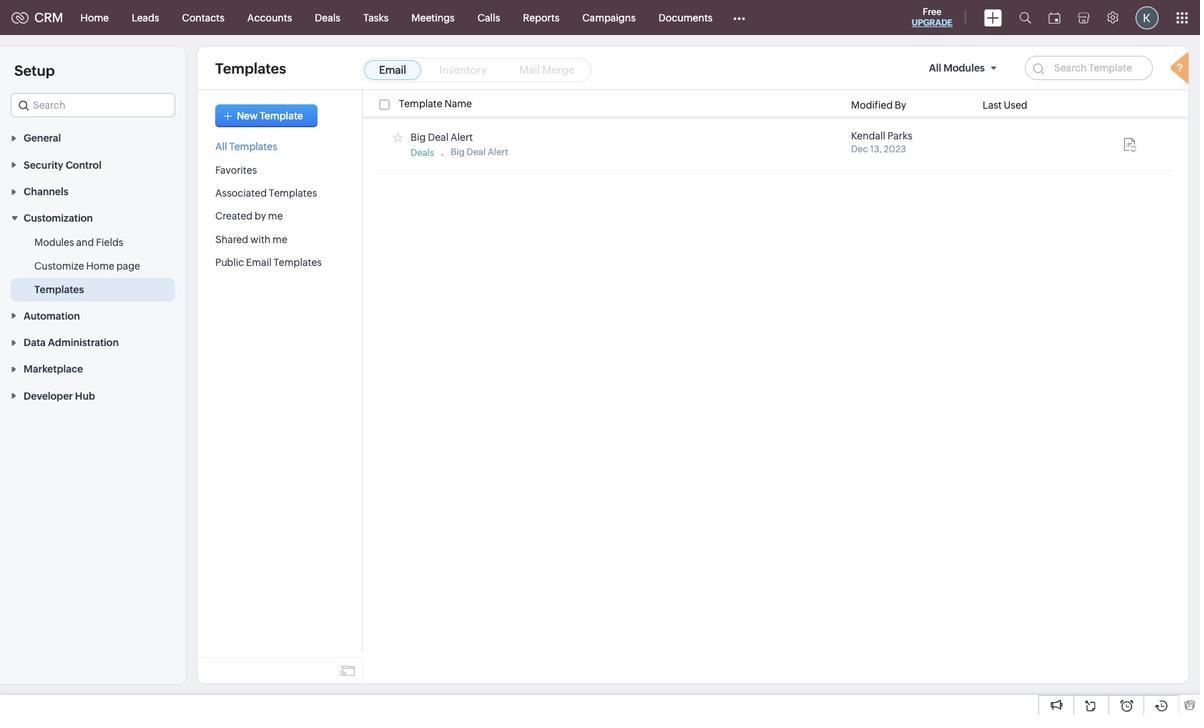 Task type: vqa. For each thing, say whether or not it's contained in the screenshot.
NEW TEMPLATE button
yes



Task type: locate. For each thing, give the bounding box(es) containing it.
campaigns
[[582, 12, 636, 23]]

big deal alert down template name on the top left of the page
[[411, 131, 473, 143]]

email
[[379, 64, 406, 76], [246, 257, 272, 268]]

kendall
[[851, 130, 886, 142]]

template left name
[[399, 98, 442, 110]]

campaigns link
[[571, 0, 647, 35]]

created by me
[[215, 211, 283, 222]]

customize
[[34, 261, 84, 272]]

0 horizontal spatial modules
[[34, 237, 74, 248]]

accounts
[[247, 12, 292, 23]]

last
[[983, 100, 1002, 111]]

Other Modules field
[[724, 6, 755, 29]]

0 vertical spatial big
[[411, 131, 426, 143]]

0 vertical spatial home
[[81, 12, 109, 23]]

all inside field
[[929, 62, 941, 74]]

contacts
[[182, 12, 224, 23]]

templates up favorites
[[229, 141, 277, 153]]

data
[[24, 337, 46, 348]]

None field
[[11, 93, 175, 117]]

home right crm
[[81, 12, 109, 23]]

0 vertical spatial modules
[[944, 62, 985, 74]]

create menu image
[[984, 9, 1002, 26]]

0 vertical spatial big deal alert
[[411, 131, 473, 143]]

calls link
[[466, 0, 512, 35]]

0 vertical spatial deals
[[315, 12, 340, 23]]

me right by on the left of the page
[[268, 211, 283, 222]]

email up template name on the top left of the page
[[379, 64, 406, 76]]

templates down customize
[[34, 284, 84, 296]]

contacts link
[[171, 0, 236, 35]]

search image
[[1019, 11, 1031, 24]]

big down template name on the top left of the page
[[411, 131, 426, 143]]

public email templates link
[[215, 257, 322, 268]]

13,
[[870, 144, 882, 155]]

modules up last on the right top of the page
[[944, 62, 985, 74]]

1 vertical spatial home
[[86, 261, 114, 272]]

created
[[215, 211, 253, 222]]

leads link
[[120, 0, 171, 35]]

favorites link
[[215, 164, 257, 176]]

me right with
[[273, 234, 287, 245]]

Search Template text field
[[1025, 56, 1153, 80]]

home down "fields"
[[86, 261, 114, 272]]

meetings link
[[400, 0, 466, 35]]

all down upgrade
[[929, 62, 941, 74]]

me
[[268, 211, 283, 222], [273, 234, 287, 245]]

calendar image
[[1049, 12, 1061, 23]]

0 vertical spatial template
[[399, 98, 442, 110]]

all for all modules
[[929, 62, 941, 74]]

new
[[237, 110, 258, 122]]

0 horizontal spatial deals
[[315, 12, 340, 23]]

modules inside field
[[944, 62, 985, 74]]

0 vertical spatial email
[[379, 64, 406, 76]]

template
[[399, 98, 442, 110], [260, 110, 303, 122]]

accounts link
[[236, 0, 304, 35]]

1 vertical spatial all
[[215, 141, 227, 153]]

all
[[929, 62, 941, 74], [215, 141, 227, 153]]

1 vertical spatial email
[[246, 257, 272, 268]]

customize home page link
[[34, 259, 140, 274]]

automation
[[24, 310, 80, 322]]

big deal alert down "big deal alert" link
[[451, 146, 508, 157]]

0 vertical spatial deal
[[428, 131, 449, 143]]

setup
[[14, 62, 55, 79]]

template right new
[[260, 110, 303, 122]]

profile image
[[1136, 6, 1159, 29]]

meetings
[[412, 12, 455, 23]]

deal
[[428, 131, 449, 143], [467, 146, 486, 157]]

reports
[[523, 12, 560, 23]]

1 vertical spatial big
[[451, 146, 465, 157]]

deal down "big deal alert" link
[[467, 146, 486, 157]]

new template
[[237, 110, 303, 122]]

all templates link
[[215, 141, 277, 153]]

deal down template name on the top left of the page
[[428, 131, 449, 143]]

0 vertical spatial all
[[929, 62, 941, 74]]

templates up created by me
[[269, 187, 317, 199]]

1 horizontal spatial all
[[929, 62, 941, 74]]

upgrade
[[912, 18, 953, 28]]

templates link
[[34, 283, 84, 297]]

big down "big deal alert" link
[[451, 146, 465, 157]]

0 horizontal spatial alert
[[451, 131, 473, 143]]

modules
[[944, 62, 985, 74], [34, 237, 74, 248]]

all for all templates
[[215, 141, 227, 153]]

create menu element
[[976, 0, 1011, 35]]

big deal alert
[[411, 131, 473, 143], [451, 146, 508, 157]]

0 vertical spatial me
[[268, 211, 283, 222]]

deals left tasks
[[315, 12, 340, 23]]

all up favorites
[[215, 141, 227, 153]]

1 vertical spatial template
[[260, 110, 303, 122]]

1 vertical spatial me
[[273, 234, 287, 245]]

1 vertical spatial deal
[[467, 146, 486, 157]]

1 vertical spatial deals
[[411, 147, 434, 158]]

1 horizontal spatial deals
[[411, 147, 434, 158]]

1 horizontal spatial deal
[[467, 146, 486, 157]]

home link
[[69, 0, 120, 35]]

all modules
[[929, 62, 985, 74]]

1 horizontal spatial big
[[451, 146, 465, 157]]

alert
[[451, 131, 473, 143], [488, 146, 508, 157]]

templates
[[215, 60, 286, 76], [229, 141, 277, 153], [269, 187, 317, 199], [274, 257, 322, 268], [34, 284, 84, 296]]

public
[[215, 257, 244, 268]]

created by me link
[[215, 211, 283, 222]]

0 horizontal spatial deal
[[428, 131, 449, 143]]

1 horizontal spatial alert
[[488, 146, 508, 157]]

documents link
[[647, 0, 724, 35]]

0 horizontal spatial template
[[260, 110, 303, 122]]

public email templates
[[215, 257, 322, 268]]

big
[[411, 131, 426, 143], [451, 146, 465, 157]]

channels
[[24, 186, 68, 197]]

email down with
[[246, 257, 272, 268]]

crm
[[34, 10, 63, 25]]

1 vertical spatial modules
[[34, 237, 74, 248]]

security control
[[24, 159, 102, 171]]

modules and fields link
[[34, 236, 123, 250]]

2023
[[884, 144, 906, 155]]

control
[[66, 159, 102, 171]]

1 horizontal spatial modules
[[944, 62, 985, 74]]

new template button
[[215, 104, 318, 127]]

shared with me
[[215, 234, 287, 245]]

0 horizontal spatial all
[[215, 141, 227, 153]]

channels button
[[0, 178, 186, 205]]

modules up customize
[[34, 237, 74, 248]]

data administration button
[[0, 329, 186, 356]]

reports link
[[512, 0, 571, 35]]

home
[[81, 12, 109, 23], [86, 261, 114, 272]]

deals down "big deal alert" link
[[411, 147, 434, 158]]



Task type: describe. For each thing, give the bounding box(es) containing it.
free
[[923, 6, 942, 17]]

customization button
[[0, 205, 186, 231]]

modified
[[851, 100, 893, 111]]

general button
[[0, 124, 186, 151]]

associated
[[215, 187, 267, 199]]

kendall parks link
[[851, 130, 913, 142]]

associated templates
[[215, 187, 317, 199]]

last used
[[983, 100, 1028, 111]]

modules and fields
[[34, 237, 123, 248]]

search element
[[1011, 0, 1040, 35]]

documents
[[659, 12, 713, 23]]

marketplace
[[24, 364, 83, 375]]

0 horizontal spatial email
[[246, 257, 272, 268]]

free upgrade
[[912, 6, 953, 28]]

1 vertical spatial big deal alert
[[451, 146, 508, 157]]

1 horizontal spatial email
[[379, 64, 406, 76]]

template name
[[399, 98, 472, 110]]

associated templates link
[[215, 187, 317, 199]]

automation button
[[0, 302, 186, 329]]

tasks
[[363, 12, 389, 23]]

developer hub
[[24, 390, 95, 402]]

parks
[[888, 130, 913, 142]]

developer
[[24, 390, 73, 402]]

home inside the customization region
[[86, 261, 114, 272]]

used
[[1004, 100, 1028, 111]]

1 horizontal spatial template
[[399, 98, 442, 110]]

1 vertical spatial alert
[[488, 146, 508, 157]]

name
[[444, 98, 472, 110]]

logo image
[[11, 12, 29, 23]]

me for created by me
[[268, 211, 283, 222]]

security control button
[[0, 151, 186, 178]]

shared with me link
[[215, 234, 287, 245]]

general
[[24, 133, 61, 144]]

kendall parks dec 13, 2023
[[851, 130, 913, 155]]

by
[[255, 211, 266, 222]]

template inside button
[[260, 110, 303, 122]]

customization region
[[0, 231, 186, 302]]

email link
[[364, 60, 421, 80]]

administration
[[48, 337, 119, 348]]

hub
[[75, 390, 95, 402]]

modules inside the customization region
[[34, 237, 74, 248]]

templates down shared with me
[[274, 257, 322, 268]]

deals link
[[304, 0, 352, 35]]

page
[[116, 261, 140, 272]]

tasks link
[[352, 0, 400, 35]]

Search text field
[[11, 94, 175, 117]]

0 vertical spatial alert
[[451, 131, 473, 143]]

developer hub button
[[0, 382, 186, 409]]

crm link
[[11, 10, 63, 25]]

dec
[[851, 144, 868, 155]]

favorites
[[215, 164, 257, 176]]

leads
[[132, 12, 159, 23]]

0 horizontal spatial big
[[411, 131, 426, 143]]

profile element
[[1127, 0, 1167, 35]]

shared
[[215, 234, 248, 245]]

all templates
[[215, 141, 277, 153]]

calls
[[478, 12, 500, 23]]

data administration
[[24, 337, 119, 348]]

me for shared with me
[[273, 234, 287, 245]]

marketplace button
[[0, 356, 186, 382]]

and
[[76, 237, 94, 248]]

big deal alert link
[[411, 131, 473, 143]]

fields
[[96, 237, 123, 248]]

security
[[24, 159, 63, 171]]

by
[[895, 100, 907, 111]]

customize home page
[[34, 261, 140, 272]]

customization
[[24, 213, 93, 224]]

templates inside the customization region
[[34, 284, 84, 296]]

modified by
[[851, 100, 907, 111]]

All Modules field
[[923, 56, 1007, 80]]

templates up new
[[215, 60, 286, 76]]

with
[[250, 234, 271, 245]]



